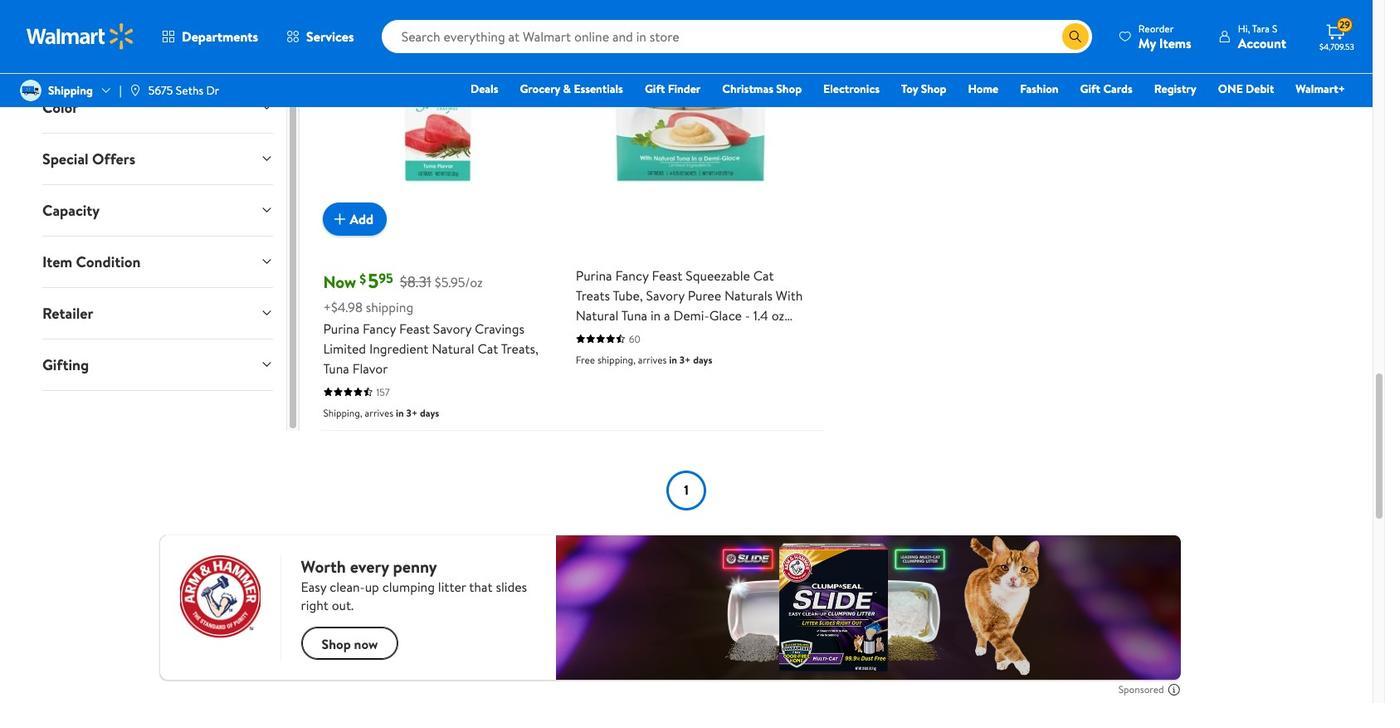 Task type: describe. For each thing, give the bounding box(es) containing it.
color
[[42, 97, 78, 118]]

now $ 5 95 $8.31 $5.95/oz +$4.98 shipping purina fancy feast savory cravings limited ingredient natural cat treats, tuna flavor
[[323, 266, 539, 378]]

item condition tab
[[29, 237, 287, 287]]

shipping,
[[323, 406, 363, 420]]

savory inside purina fancy feast squeezable cat treats tube, savory puree naturals with natural tuna in a demi-glace - 1.4 oz box
[[646, 286, 685, 305]]

retailer tab
[[29, 288, 287, 339]]

walmart+ link
[[1289, 80, 1353, 98]]

natural inside purina fancy feast squeezable cat treats tube, savory puree naturals with natural tuna in a demi-glace - 1.4 oz box
[[576, 306, 619, 324]]

5675
[[148, 82, 173, 99]]

2 horizontal spatial in
[[669, 353, 677, 367]]

my
[[1139, 34, 1156, 52]]

purina fancy feast squeezable cat treats tube, savory puree naturals with natural tuna in a demi-glace - 1.4 oz box image
[[576, 0, 805, 222]]

gift cards link
[[1073, 80, 1140, 98]]

purina inside now $ 5 95 $8.31 $5.95/oz +$4.98 shipping purina fancy feast savory cravings limited ingredient natural cat treats, tuna flavor
[[323, 319, 360, 338]]

hi, tara s account
[[1238, 21, 1287, 52]]

box
[[576, 326, 598, 344]]

fancy inside purina fancy feast squeezable cat treats tube, savory puree naturals with natural tuna in a demi-glace - 1.4 oz box
[[615, 266, 649, 285]]

1.4
[[754, 306, 769, 324]]

christmas shop link
[[715, 80, 809, 98]]

reorder
[[1139, 21, 1174, 35]]

item condition button
[[29, 237, 287, 287]]

60
[[629, 332, 641, 346]]

retailer button
[[29, 288, 287, 339]]

$4,709.53
[[1320, 41, 1355, 52]]

grocery
[[520, 81, 561, 97]]

shipping
[[366, 298, 414, 316]]

5
[[368, 266, 379, 295]]

tube,
[[613, 286, 643, 305]]

add button
[[323, 202, 387, 236]]

fancy inside now $ 5 95 $8.31 $5.95/oz +$4.98 shipping purina fancy feast savory cravings limited ingredient natural cat treats, tuna flavor
[[363, 319, 396, 338]]

0 horizontal spatial 3+
[[406, 406, 418, 420]]

deals link
[[463, 80, 506, 98]]

hi,
[[1238, 21, 1250, 35]]

1
[[684, 481, 689, 499]]

item condition
[[42, 252, 141, 272]]

demi-
[[674, 306, 709, 324]]

savory inside now $ 5 95 $8.31 $5.95/oz +$4.98 shipping purina fancy feast savory cravings limited ingredient natural cat treats, tuna flavor
[[433, 319, 472, 338]]

0 vertical spatial 3+
[[680, 353, 691, 367]]

oz
[[772, 306, 785, 324]]

squeezable
[[686, 266, 750, 285]]

29
[[1340, 18, 1351, 32]]

Walmart Site-Wide search field
[[382, 20, 1092, 53]]

search icon image
[[1069, 30, 1082, 43]]

deals
[[471, 81, 498, 97]]

shipping,
[[598, 353, 636, 367]]

$
[[360, 270, 366, 288]]

s
[[1272, 21, 1278, 35]]

essentials
[[574, 81, 623, 97]]

services button
[[272, 17, 368, 56]]

capacity tab
[[29, 185, 287, 236]]

item
[[42, 252, 72, 272]]

-
[[745, 306, 750, 324]]

special offers
[[42, 149, 135, 169]]

free
[[576, 353, 595, 367]]

account
[[1238, 34, 1287, 52]]

one
[[1218, 81, 1243, 97]]

gift finder link
[[637, 80, 708, 98]]

reorder my items
[[1139, 21, 1192, 52]]

debit
[[1246, 81, 1275, 97]]

a
[[664, 306, 670, 324]]

grocery & essentials
[[520, 81, 623, 97]]

feast inside now $ 5 95 $8.31 $5.95/oz +$4.98 shipping purina fancy feast savory cravings limited ingredient natural cat treats, tuna flavor
[[399, 319, 430, 338]]

cravings
[[475, 319, 525, 338]]

toy
[[902, 81, 918, 97]]

dr
[[206, 82, 219, 99]]

finder
[[668, 81, 701, 97]]

add to cart image
[[330, 209, 350, 229]]

condition
[[76, 252, 141, 272]]

1 link
[[667, 471, 706, 510]]

one debit link
[[1211, 80, 1282, 98]]

$5.95/oz
[[435, 273, 483, 291]]

157
[[376, 385, 390, 399]]

0 vertical spatial days
[[693, 353, 713, 367]]

walmart image
[[27, 23, 134, 50]]

ad disclaimer and feedback image
[[1168, 683, 1181, 696]]

christmas
[[722, 81, 774, 97]]

free shipping, arrives in 3+ days
[[576, 353, 713, 367]]

natural inside now $ 5 95 $8.31 $5.95/oz +$4.98 shipping purina fancy feast savory cravings limited ingredient natural cat treats, tuna flavor
[[432, 339, 475, 358]]

walmart+
[[1296, 81, 1346, 97]]

christmas shop
[[722, 81, 802, 97]]

home
[[968, 81, 999, 97]]

electronics link
[[816, 80, 887, 98]]

capacity
[[42, 200, 100, 221]]

tara
[[1253, 21, 1270, 35]]

5675 seths dr
[[148, 82, 219, 99]]



Task type: vqa. For each thing, say whether or not it's contained in the screenshot.
5675 Seths Dr's  IMAGE
yes



Task type: locate. For each thing, give the bounding box(es) containing it.
0 horizontal spatial shop
[[776, 81, 802, 97]]

savory up a
[[646, 286, 685, 305]]

0 vertical spatial feast
[[652, 266, 683, 285]]

3+ down ingredient
[[406, 406, 418, 420]]

cat down cravings at the left
[[478, 339, 498, 358]]

1 vertical spatial purina
[[323, 319, 360, 338]]

2 shop from the left
[[921, 81, 947, 97]]

purina fancy feast squeezable cat treats tube, savory puree naturals with natural tuna in a demi-glace - 1.4 oz box
[[576, 266, 803, 344]]

in right shipping,
[[396, 406, 404, 420]]

shipping, arrives in 3+ days
[[323, 406, 439, 420]]

ingredient
[[369, 339, 429, 358]]

offers
[[92, 149, 135, 169]]

toy shop link
[[894, 80, 954, 98]]

1 vertical spatial natural
[[432, 339, 475, 358]]

with
[[776, 286, 803, 305]]

natural
[[576, 306, 619, 324], [432, 339, 475, 358]]

0 vertical spatial arrives
[[638, 353, 667, 367]]

1 horizontal spatial in
[[651, 306, 661, 324]]

in left a
[[651, 306, 661, 324]]

color tab
[[29, 82, 287, 133]]

0 horizontal spatial fancy
[[363, 319, 396, 338]]

gift left cards
[[1080, 81, 1101, 97]]

fancy down shipping
[[363, 319, 396, 338]]

flavor
[[353, 359, 388, 378]]

0 vertical spatial purina
[[576, 266, 612, 285]]

feast up ingredient
[[399, 319, 430, 338]]

add
[[350, 210, 374, 228]]

one debit
[[1218, 81, 1275, 97]]

Search search field
[[382, 20, 1092, 53]]

1 horizontal spatial tuna
[[621, 306, 648, 324]]

shop right christmas
[[776, 81, 802, 97]]

arrives down 157
[[365, 406, 394, 420]]

savory
[[646, 286, 685, 305], [433, 319, 472, 338]]

natural down treats
[[576, 306, 619, 324]]

gifting
[[42, 355, 89, 375]]

shop right toy
[[921, 81, 947, 97]]

fashion link
[[1013, 80, 1066, 98]]

1 vertical spatial feast
[[399, 319, 430, 338]]

0 vertical spatial tuna
[[621, 306, 648, 324]]

electronics
[[824, 81, 880, 97]]

1 vertical spatial arrives
[[365, 406, 394, 420]]

1 shop from the left
[[776, 81, 802, 97]]

retailer
[[42, 303, 93, 324]]

0 horizontal spatial feast
[[399, 319, 430, 338]]

in inside purina fancy feast squeezable cat treats tube, savory puree naturals with natural tuna in a demi-glace - 1.4 oz box
[[651, 306, 661, 324]]

special offers tab
[[29, 134, 287, 184]]

arrives
[[638, 353, 667, 367], [365, 406, 394, 420]]

fancy up the tube,
[[615, 266, 649, 285]]

1 vertical spatial tuna
[[323, 359, 349, 378]]

special
[[42, 149, 89, 169]]

purina fancy feast savory cravings limited ingredient natural cat treats, tuna flavor image
[[323, 0, 553, 222]]

seths
[[176, 82, 204, 99]]

3+
[[680, 353, 691, 367], [406, 406, 418, 420]]

departments
[[182, 27, 258, 46]]

0 horizontal spatial savory
[[433, 319, 472, 338]]

fashion
[[1020, 81, 1059, 97]]

purina
[[576, 266, 612, 285], [323, 319, 360, 338]]

0 vertical spatial in
[[651, 306, 661, 324]]

shop for christmas shop
[[776, 81, 802, 97]]

in down a
[[669, 353, 677, 367]]

0 horizontal spatial days
[[420, 406, 439, 420]]

toy shop
[[902, 81, 947, 97]]

0 vertical spatial natural
[[576, 306, 619, 324]]

1 vertical spatial savory
[[433, 319, 472, 338]]

in
[[651, 306, 661, 324], [669, 353, 677, 367], [396, 406, 404, 420]]

cards
[[1104, 81, 1133, 97]]

tuna down the tube,
[[621, 306, 648, 324]]

tuna
[[621, 306, 648, 324], [323, 359, 349, 378]]

+$4.98
[[323, 298, 363, 316]]

1 horizontal spatial arrives
[[638, 353, 667, 367]]

arrives down 60
[[638, 353, 667, 367]]

registry link
[[1147, 80, 1204, 98]]

sponsored
[[1119, 683, 1164, 697]]

services
[[306, 27, 354, 46]]

95
[[379, 269, 393, 288]]

home link
[[961, 80, 1006, 98]]

gift finder
[[645, 81, 701, 97]]

1 horizontal spatial shop
[[921, 81, 947, 97]]

days down demi-
[[693, 353, 713, 367]]

1 horizontal spatial natural
[[576, 306, 619, 324]]

tuna inside now $ 5 95 $8.31 $5.95/oz +$4.98 shipping purina fancy feast savory cravings limited ingredient natural cat treats, tuna flavor
[[323, 359, 349, 378]]

purina up limited
[[323, 319, 360, 338]]

0 horizontal spatial purina
[[323, 319, 360, 338]]

1 vertical spatial in
[[669, 353, 677, 367]]

special offers button
[[29, 134, 287, 184]]

1 horizontal spatial days
[[693, 353, 713, 367]]

cat up 'naturals'
[[754, 266, 774, 285]]

0 vertical spatial savory
[[646, 286, 685, 305]]

3+ down demi-
[[680, 353, 691, 367]]

&
[[563, 81, 571, 97]]

0 horizontal spatial in
[[396, 406, 404, 420]]

 image
[[128, 84, 142, 97]]

0 horizontal spatial cat
[[478, 339, 498, 358]]

puree
[[688, 286, 722, 305]]

0 horizontal spatial tuna
[[323, 359, 349, 378]]

tab
[[29, 13, 287, 81]]

feast up a
[[652, 266, 683, 285]]

gift for gift cards
[[1080, 81, 1101, 97]]

natural right ingredient
[[432, 339, 475, 358]]

items
[[1160, 34, 1192, 52]]

2 vertical spatial in
[[396, 406, 404, 420]]

|
[[119, 82, 122, 99]]

1 horizontal spatial cat
[[754, 266, 774, 285]]

shipping
[[48, 82, 93, 99]]

gift left the finder
[[645, 81, 665, 97]]

shop for toy shop
[[921, 81, 947, 97]]

gifting tab
[[29, 340, 287, 390]]

cat
[[754, 266, 774, 285], [478, 339, 498, 358]]

0 horizontal spatial arrives
[[365, 406, 394, 420]]

cat inside now $ 5 95 $8.31 $5.95/oz +$4.98 shipping purina fancy feast savory cravings limited ingredient natural cat treats, tuna flavor
[[478, 339, 498, 358]]

1 horizontal spatial feast
[[652, 266, 683, 285]]

 image
[[20, 80, 42, 101]]

purina up treats
[[576, 266, 612, 285]]

gift
[[645, 81, 665, 97], [1080, 81, 1101, 97]]

savory down $5.95/oz
[[433, 319, 472, 338]]

gifting button
[[29, 340, 287, 390]]

naturals
[[725, 286, 773, 305]]

1 vertical spatial fancy
[[363, 319, 396, 338]]

shop
[[776, 81, 802, 97], [921, 81, 947, 97]]

limited
[[323, 339, 366, 358]]

1 vertical spatial cat
[[478, 339, 498, 358]]

purina inside purina fancy feast squeezable cat treats tube, savory puree naturals with natural tuna in a demi-glace - 1.4 oz box
[[576, 266, 612, 285]]

now
[[323, 271, 356, 293]]

cat inside purina fancy feast squeezable cat treats tube, savory puree naturals with natural tuna in a demi-glace - 1.4 oz box
[[754, 266, 774, 285]]

feast inside purina fancy feast squeezable cat treats tube, savory puree naturals with natural tuna in a demi-glace - 1.4 oz box
[[652, 266, 683, 285]]

departments button
[[148, 17, 272, 56]]

1 vertical spatial 3+
[[406, 406, 418, 420]]

1 horizontal spatial purina
[[576, 266, 612, 285]]

tuna inside purina fancy feast squeezable cat treats tube, savory puree naturals with natural tuna in a demi-glace - 1.4 oz box
[[621, 306, 648, 324]]

1 horizontal spatial gift
[[1080, 81, 1101, 97]]

glace
[[709, 306, 742, 324]]

0 vertical spatial fancy
[[615, 266, 649, 285]]

tuna down limited
[[323, 359, 349, 378]]

registry
[[1154, 81, 1197, 97]]

treats,
[[501, 339, 539, 358]]

1 horizontal spatial fancy
[[615, 266, 649, 285]]

capacity button
[[29, 185, 287, 236]]

0 horizontal spatial gift
[[645, 81, 665, 97]]

fancy
[[615, 266, 649, 285], [363, 319, 396, 338]]

1 horizontal spatial 3+
[[680, 353, 691, 367]]

1 vertical spatial days
[[420, 406, 439, 420]]

0 vertical spatial cat
[[754, 266, 774, 285]]

1 gift from the left
[[645, 81, 665, 97]]

1 horizontal spatial savory
[[646, 286, 685, 305]]

$8.31
[[400, 271, 432, 292]]

gift for gift finder
[[645, 81, 665, 97]]

2 gift from the left
[[1080, 81, 1101, 97]]

treats
[[576, 286, 610, 305]]

days down ingredient
[[420, 406, 439, 420]]

feast
[[652, 266, 683, 285], [399, 319, 430, 338]]

color button
[[29, 82, 287, 133]]

grocery & essentials link
[[513, 80, 631, 98]]

days
[[693, 353, 713, 367], [420, 406, 439, 420]]

gift cards
[[1080, 81, 1133, 97]]

0 horizontal spatial natural
[[432, 339, 475, 358]]



